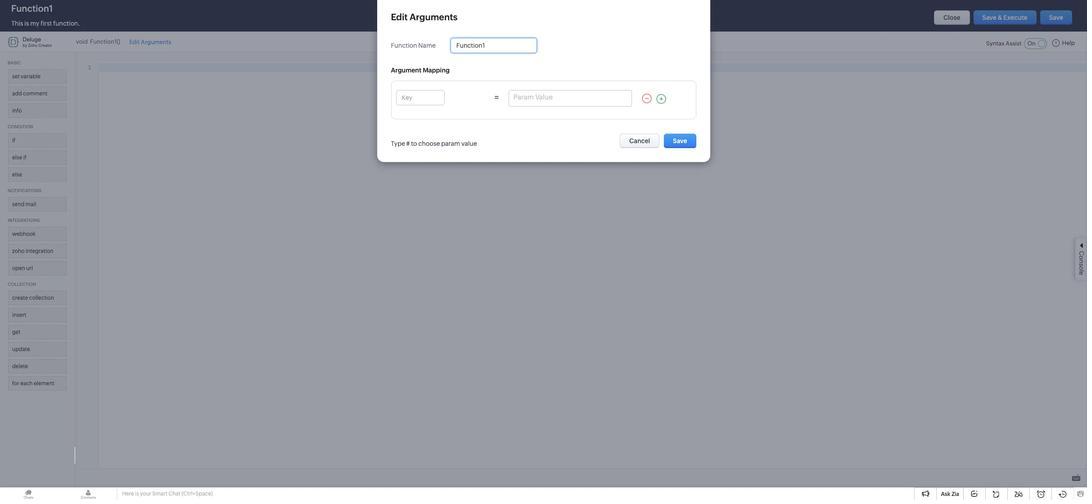 Task type: describe. For each thing, give the bounding box(es) containing it.
cancel button
[[620, 134, 660, 148]]

comment
[[23, 91, 47, 97]]

void function1 ()
[[76, 38, 120, 45]]

=
[[495, 92, 499, 102]]

condition
[[8, 124, 33, 129]]

for
[[12, 381, 19, 387]]

type
[[391, 140, 405, 147]]

help
[[1063, 40, 1075, 46]]

close button
[[935, 10, 970, 25]]

close
[[944, 14, 961, 21]]

assist
[[1006, 40, 1022, 47]]

2 o from the top
[[1078, 267, 1086, 270]]

set variable
[[12, 73, 41, 80]]

c o n s o l e
[[1078, 251, 1086, 276]]

argument mapping
[[391, 67, 450, 74]]

integration
[[26, 248, 53, 254]]

syntax
[[987, 40, 1005, 47]]

element
[[34, 381, 54, 387]]

0 horizontal spatial save
[[673, 137, 687, 145]]

webhook
[[12, 231, 36, 237]]

to
[[411, 140, 417, 147]]

open url
[[12, 265, 33, 272]]

zoho
[[28, 43, 37, 48]]

create collection
[[12, 295, 54, 301]]

on
[[1028, 40, 1036, 47]]

for each element
[[12, 381, 54, 387]]

url
[[26, 265, 33, 272]]

integrations
[[8, 218, 40, 223]]

contacts image
[[60, 488, 117, 500]]

n
[[1078, 260, 1086, 264]]

add
[[12, 91, 22, 97]]

void
[[76, 38, 88, 45]]

type # to choose param value
[[391, 140, 477, 147]]

else inside the if else if
[[12, 154, 22, 161]]

here is your smart chat (ctrl+space)
[[122, 491, 213, 497]]

here
[[122, 491, 134, 497]]

function name
[[391, 42, 436, 49]]

send mail
[[12, 201, 36, 208]]

each
[[20, 381, 33, 387]]

edit arguments link
[[129, 39, 171, 46]]

Key text field
[[397, 91, 445, 105]]

param
[[441, 140, 460, 147]]

name
[[419, 42, 436, 49]]

get
[[12, 329, 21, 336]]

function
[[391, 42, 417, 49]]

1 horizontal spatial edit arguments
[[391, 12, 458, 22]]

save inside button
[[983, 14, 997, 21]]

zia
[[952, 491, 960, 498]]

0 horizontal spatial edit arguments
[[129, 39, 171, 46]]

param
[[514, 93, 534, 101]]

your
[[140, 491, 151, 497]]

open
[[12, 265, 25, 272]]

Display Name text field
[[11, 0, 230, 16]]



Task type: locate. For each thing, give the bounding box(es) containing it.
edit up function
[[391, 12, 408, 22]]

1 vertical spatial arguments
[[141, 39, 171, 46]]

is
[[135, 491, 139, 497]]

Function Description text field
[[11, 16, 230, 30]]

save button
[[1041, 10, 1073, 25], [664, 134, 696, 148]]

0 horizontal spatial edit
[[129, 39, 140, 46]]

basic
[[8, 60, 21, 65]]

1 horizontal spatial save
[[983, 14, 997, 21]]

collection
[[8, 282, 36, 287]]

0 horizontal spatial if
[[12, 137, 15, 144]]

(ctrl+space)
[[182, 491, 213, 497]]

zoho
[[12, 248, 25, 254]]

1 vertical spatial else
[[12, 172, 22, 178]]

info
[[12, 108, 22, 114]]

choose
[[419, 140, 440, 147]]

argument
[[391, 67, 422, 74]]

1 o from the top
[[1078, 256, 1086, 260]]

smart
[[152, 491, 168, 497]]

delete
[[12, 363, 28, 370]]

1 horizontal spatial arguments
[[410, 12, 458, 22]]

variable
[[21, 73, 41, 80]]

chats image
[[0, 488, 57, 500]]

execute
[[1004, 14, 1028, 21]]

#
[[407, 140, 410, 147]]

1 vertical spatial save button
[[664, 134, 696, 148]]

value
[[462, 140, 477, 147]]

0 vertical spatial save button
[[1041, 10, 1073, 25]]

else down "condition" at top left
[[12, 154, 22, 161]]

deluge by zoho creator
[[23, 36, 52, 48]]

ask
[[941, 491, 951, 498]]

send
[[12, 201, 24, 208]]

c
[[1078, 251, 1086, 256]]

syntax assist
[[987, 40, 1022, 47]]

arguments up name
[[410, 12, 458, 22]]

creator
[[39, 43, 52, 48]]

if else if
[[12, 137, 27, 161]]

by
[[23, 43, 27, 48]]

0 vertical spatial if
[[12, 137, 15, 144]]

edit right ()
[[129, 39, 140, 46]]

function1
[[90, 38, 117, 45]]

update
[[12, 346, 30, 353]]

e
[[1078, 272, 1086, 276]]

Please enter the function name. text field
[[451, 38, 537, 53]]

1 vertical spatial edit
[[129, 39, 140, 46]]

add comment
[[12, 91, 47, 97]]

save right cancel
[[673, 137, 687, 145]]

&
[[998, 14, 1003, 21]]

2 else from the top
[[12, 172, 22, 178]]

s
[[1078, 264, 1086, 267]]

mail
[[26, 201, 36, 208]]

0 vertical spatial arguments
[[410, 12, 458, 22]]

1 else from the top
[[12, 154, 22, 161]]

save
[[983, 14, 997, 21], [1050, 14, 1064, 21], [673, 137, 687, 145]]

save left &
[[983, 14, 997, 21]]

o up e
[[1078, 267, 1086, 270]]

edit
[[391, 12, 408, 22], [129, 39, 140, 46]]

edit arguments
[[391, 12, 458, 22], [129, 39, 171, 46]]

create
[[12, 295, 28, 301]]

save & execute
[[983, 14, 1028, 21]]

0 vertical spatial o
[[1078, 256, 1086, 260]]

1 vertical spatial o
[[1078, 267, 1086, 270]]

save up the off
[[1050, 14, 1064, 21]]

1 horizontal spatial save button
[[1041, 10, 1073, 25]]

if
[[12, 137, 15, 144], [23, 154, 27, 161]]

()
[[117, 38, 120, 45]]

else up notifications
[[12, 172, 22, 178]]

insert
[[12, 312, 26, 318]]

save button right cancel
[[664, 134, 696, 148]]

arguments
[[410, 12, 458, 22], [141, 39, 171, 46]]

notifications
[[8, 188, 41, 193]]

arguments right ()
[[141, 39, 171, 46]]

set
[[12, 73, 20, 80]]

deluge
[[23, 36, 41, 43]]

chat
[[169, 491, 181, 497]]

0 vertical spatial edit
[[391, 12, 408, 22]]

0 vertical spatial else
[[12, 154, 22, 161]]

1 vertical spatial edit arguments
[[129, 39, 171, 46]]

1 horizontal spatial edit
[[391, 12, 408, 22]]

save & execute button
[[974, 10, 1037, 25]]

0 vertical spatial edit arguments
[[391, 12, 458, 22]]

1 horizontal spatial if
[[23, 154, 27, 161]]

else
[[12, 154, 22, 161], [12, 172, 22, 178]]

zoho integration
[[12, 248, 53, 254]]

0 horizontal spatial arguments
[[141, 39, 171, 46]]

o
[[1078, 256, 1086, 260], [1078, 267, 1086, 270]]

param value
[[514, 93, 553, 101]]

mapping
[[423, 67, 450, 74]]

edit arguments up name
[[391, 12, 458, 22]]

edit arguments right ()
[[129, 39, 171, 46]]

ask zia
[[941, 491, 960, 498]]

l
[[1078, 270, 1086, 272]]

cancel
[[630, 137, 650, 145]]

off
[[1047, 40, 1056, 47]]

2 horizontal spatial save
[[1050, 14, 1064, 21]]

value
[[536, 93, 553, 101]]

collection
[[29, 295, 54, 301]]

0 horizontal spatial save button
[[664, 134, 696, 148]]

o up s
[[1078, 256, 1086, 260]]

save button up the off
[[1041, 10, 1073, 25]]

1 vertical spatial if
[[23, 154, 27, 161]]



Task type: vqa. For each thing, say whether or not it's contained in the screenshot.
'Create New Sticky Note' image
no



